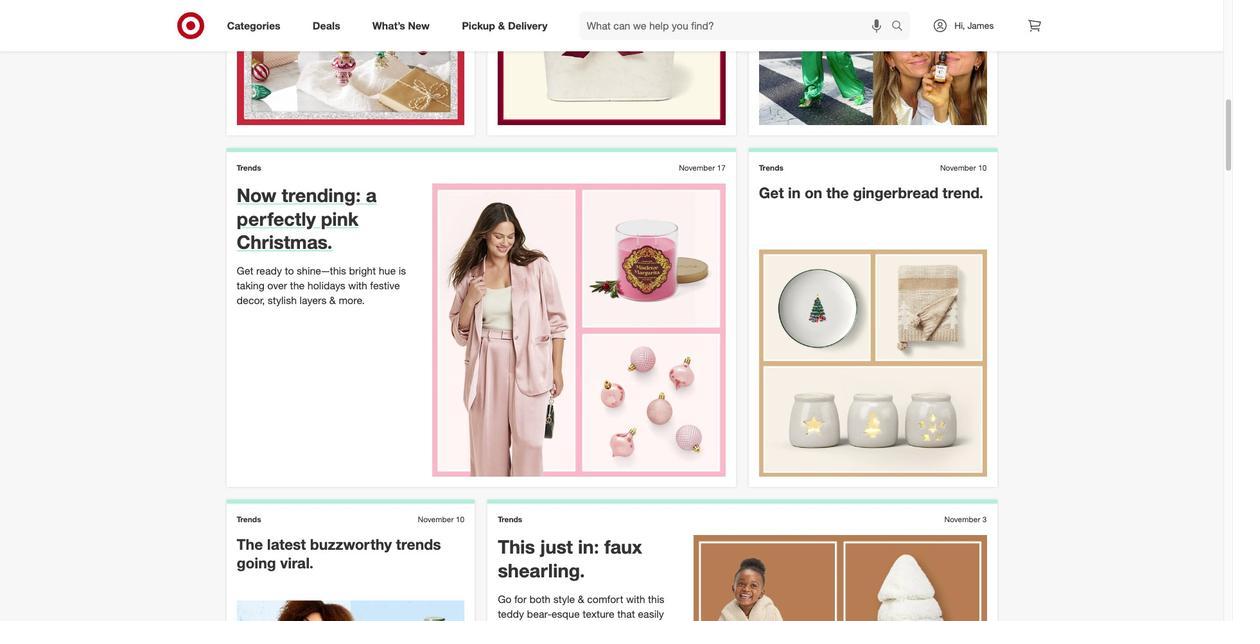 Task type: describe. For each thing, give the bounding box(es) containing it.
november 10 for the latest buzzworthy trends going viral.
[[418, 515, 465, 525]]

get for get ready to shine—this bright hue is taking over the holidays with festive decor, stylish layers & more.
[[237, 265, 253, 278]]

5 festive decor trends to holidize your home this season. image
[[237, 0, 465, 125]]

both
[[530, 594, 551, 606]]

get in on the gingerbread trend.
[[759, 184, 984, 202]]

gingerbread
[[853, 184, 939, 202]]

style
[[554, 594, 575, 606]]

november 10 for get in on the gingerbread trend.
[[941, 163, 987, 173]]

latest
[[267, 536, 306, 554]]

november for the latest buzzworthy trends going viral. image
[[418, 515, 454, 525]]

james
[[968, 20, 994, 31]]

hue
[[379, 265, 396, 278]]

more.
[[339, 294, 365, 307]]

pickup & delivery
[[462, 19, 548, 32]]

what's new link
[[362, 12, 446, 40]]

november for this just in: faux shearling. image at bottom right
[[945, 515, 981, 525]]

is
[[399, 265, 406, 278]]

go for both style & comfort with this teddy bear-esque texture that easil
[[498, 594, 665, 622]]

to
[[285, 265, 294, 278]]

burr baskets—a joyful surprise you can make & gift to anyone. image
[[498, 0, 726, 125]]

& inside go for both style & comfort with this teddy bear-esque texture that easil
[[578, 594, 585, 606]]

what's
[[373, 19, 405, 32]]

pickup & delivery link
[[451, 12, 564, 40]]

holidays
[[308, 279, 346, 292]]

trends for the latest buzzworthy trends going viral. image
[[237, 515, 261, 525]]

now
[[237, 184, 277, 207]]

deals
[[313, 19, 340, 32]]

search button
[[886, 12, 917, 42]]

november for get in on the gingerbread trend. image
[[941, 163, 977, 173]]

over
[[268, 279, 287, 292]]

november 17
[[679, 163, 726, 173]]

christmas.
[[237, 231, 333, 254]]

trends for this just in: faux shearling. image at bottom right
[[498, 515, 523, 525]]

categories
[[227, 19, 281, 32]]

now trending: a perfectly pink christmas. image
[[432, 184, 726, 478]]

comfort
[[587, 594, 624, 606]]

what's new
[[373, 19, 430, 32]]

this
[[648, 594, 665, 606]]

stylish
[[268, 294, 297, 307]]

categories link
[[216, 12, 297, 40]]

texture
[[583, 608, 615, 621]]

that
[[618, 608, 635, 621]]

deals link
[[302, 12, 356, 40]]

shearling.
[[498, 559, 585, 583]]

0 vertical spatial the
[[827, 184, 849, 202]]

this just in: faux shearling.
[[498, 536, 642, 583]]

in
[[788, 184, 801, 202]]

search
[[886, 20, 917, 33]]

going
[[237, 555, 276, 573]]

delivery
[[508, 19, 548, 32]]

hi, james
[[955, 20, 994, 31]]

10 for the latest buzzworthy trends going viral.
[[456, 515, 465, 525]]

november for now trending: a perfectly pink christmas. image
[[679, 163, 715, 173]]

get ready to shine—this bright hue is taking over the holidays with festive decor, stylish layers & more.
[[237, 265, 406, 307]]



Task type: locate. For each thing, give the bounding box(es) containing it.
the
[[827, 184, 849, 202], [290, 279, 305, 292]]

trend.
[[943, 184, 984, 202]]

1 vertical spatial 10
[[456, 515, 465, 525]]

10 for get in on the gingerbread trend.
[[979, 163, 987, 173]]

the right on
[[827, 184, 849, 202]]

get up "taking"
[[237, 265, 253, 278]]

1 horizontal spatial 10
[[979, 163, 987, 173]]

get in on the gingerbread trend. image
[[759, 250, 987, 478]]

get
[[759, 184, 784, 202], [237, 265, 253, 278]]

1 horizontal spatial with
[[626, 594, 646, 606]]

go
[[498, 594, 512, 606]]

trends
[[396, 536, 441, 554]]

1 vertical spatial &
[[330, 294, 336, 307]]

0 vertical spatial 10
[[979, 163, 987, 173]]

november up trend.
[[941, 163, 977, 173]]

0 vertical spatial &
[[498, 19, 505, 32]]

the down the to
[[290, 279, 305, 292]]

the latest buzzworthy trends going viral. image
[[237, 602, 465, 622]]

What can we help you find? suggestions appear below search field
[[579, 12, 895, 40]]

november
[[679, 163, 715, 173], [941, 163, 977, 173], [418, 515, 454, 525], [945, 515, 981, 525]]

10
[[979, 163, 987, 173], [456, 515, 465, 525]]

with up that
[[626, 594, 646, 606]]

& inside get ready to shine—this bright hue is taking over the holidays with festive decor, stylish layers & more.
[[330, 294, 336, 307]]

taking
[[237, 279, 265, 292]]

trending:
[[282, 184, 361, 207]]

1 horizontal spatial get
[[759, 184, 784, 202]]

0 vertical spatial with
[[348, 279, 367, 292]]

for
[[515, 594, 527, 606]]

the top ten | most-shared edition image
[[759, 0, 987, 125]]

& right the style
[[578, 594, 585, 606]]

in:
[[578, 536, 599, 559]]

trends up "now"
[[237, 163, 261, 173]]

now trending: a perfectly pink christmas.
[[237, 184, 377, 254]]

get for get in on the gingerbread trend.
[[759, 184, 784, 202]]

& down holidays
[[330, 294, 336, 307]]

on
[[805, 184, 823, 202]]

ready
[[256, 265, 282, 278]]

with inside get ready to shine—this bright hue is taking over the holidays with festive decor, stylish layers & more.
[[348, 279, 367, 292]]

with inside go for both style & comfort with this teddy bear-esque texture that easil
[[626, 594, 646, 606]]

1 horizontal spatial november 10
[[941, 163, 987, 173]]

bright
[[349, 265, 376, 278]]

0 horizontal spatial 10
[[456, 515, 465, 525]]

layers
[[300, 294, 327, 307]]

viral.
[[280, 555, 314, 573]]

0 vertical spatial november 10
[[941, 163, 987, 173]]

november 10 up trend.
[[941, 163, 987, 173]]

november left the 17
[[679, 163, 715, 173]]

november 10 up trends
[[418, 515, 465, 525]]

get inside get ready to shine—this bright hue is taking over the holidays with festive decor, stylish layers & more.
[[237, 265, 253, 278]]

hi,
[[955, 20, 965, 31]]

this just in: faux shearling. image
[[694, 536, 987, 622]]

&
[[498, 19, 505, 32], [330, 294, 336, 307], [578, 594, 585, 606]]

0 horizontal spatial &
[[330, 294, 336, 307]]

trends right the 17
[[759, 163, 784, 173]]

a
[[366, 184, 377, 207]]

november 3
[[945, 515, 987, 525]]

2 vertical spatial &
[[578, 594, 585, 606]]

trends for get in on the gingerbread trend. image
[[759, 163, 784, 173]]

2 horizontal spatial &
[[578, 594, 585, 606]]

trends up the
[[237, 515, 261, 525]]

trends for now trending: a perfectly pink christmas. image
[[237, 163, 261, 173]]

0 horizontal spatial with
[[348, 279, 367, 292]]

this
[[498, 536, 535, 559]]

decor,
[[237, 294, 265, 307]]

0 horizontal spatial the
[[290, 279, 305, 292]]

new
[[408, 19, 430, 32]]

trends up this in the left of the page
[[498, 515, 523, 525]]

esque
[[552, 608, 580, 621]]

0 vertical spatial get
[[759, 184, 784, 202]]

november 10
[[941, 163, 987, 173], [418, 515, 465, 525]]

faux
[[605, 536, 642, 559]]

1 vertical spatial november 10
[[418, 515, 465, 525]]

1 horizontal spatial &
[[498, 19, 505, 32]]

festive
[[370, 279, 400, 292]]

november left "3" on the bottom of the page
[[945, 515, 981, 525]]

with
[[348, 279, 367, 292], [626, 594, 646, 606]]

shine—this
[[297, 265, 346, 278]]

0 horizontal spatial get
[[237, 265, 253, 278]]

just
[[540, 536, 573, 559]]

pink
[[321, 207, 359, 230]]

trends
[[237, 163, 261, 173], [759, 163, 784, 173], [237, 515, 261, 525], [498, 515, 523, 525]]

& right pickup
[[498, 19, 505, 32]]

3
[[983, 515, 987, 525]]

17
[[717, 163, 726, 173]]

1 vertical spatial with
[[626, 594, 646, 606]]

1 vertical spatial the
[[290, 279, 305, 292]]

with down the bright
[[348, 279, 367, 292]]

the
[[237, 536, 263, 554]]

1 horizontal spatial the
[[827, 184, 849, 202]]

teddy
[[498, 608, 524, 621]]

bear-
[[527, 608, 552, 621]]

november up trends
[[418, 515, 454, 525]]

the latest buzzworthy trends going viral.
[[237, 536, 441, 573]]

pickup
[[462, 19, 495, 32]]

the inside get ready to shine—this bright hue is taking over the holidays with festive decor, stylish layers & more.
[[290, 279, 305, 292]]

get left in
[[759, 184, 784, 202]]

buzzworthy
[[310, 536, 392, 554]]

1 vertical spatial get
[[237, 265, 253, 278]]

perfectly
[[237, 207, 316, 230]]

0 horizontal spatial november 10
[[418, 515, 465, 525]]



Task type: vqa. For each thing, say whether or not it's contained in the screenshot.
layers
yes



